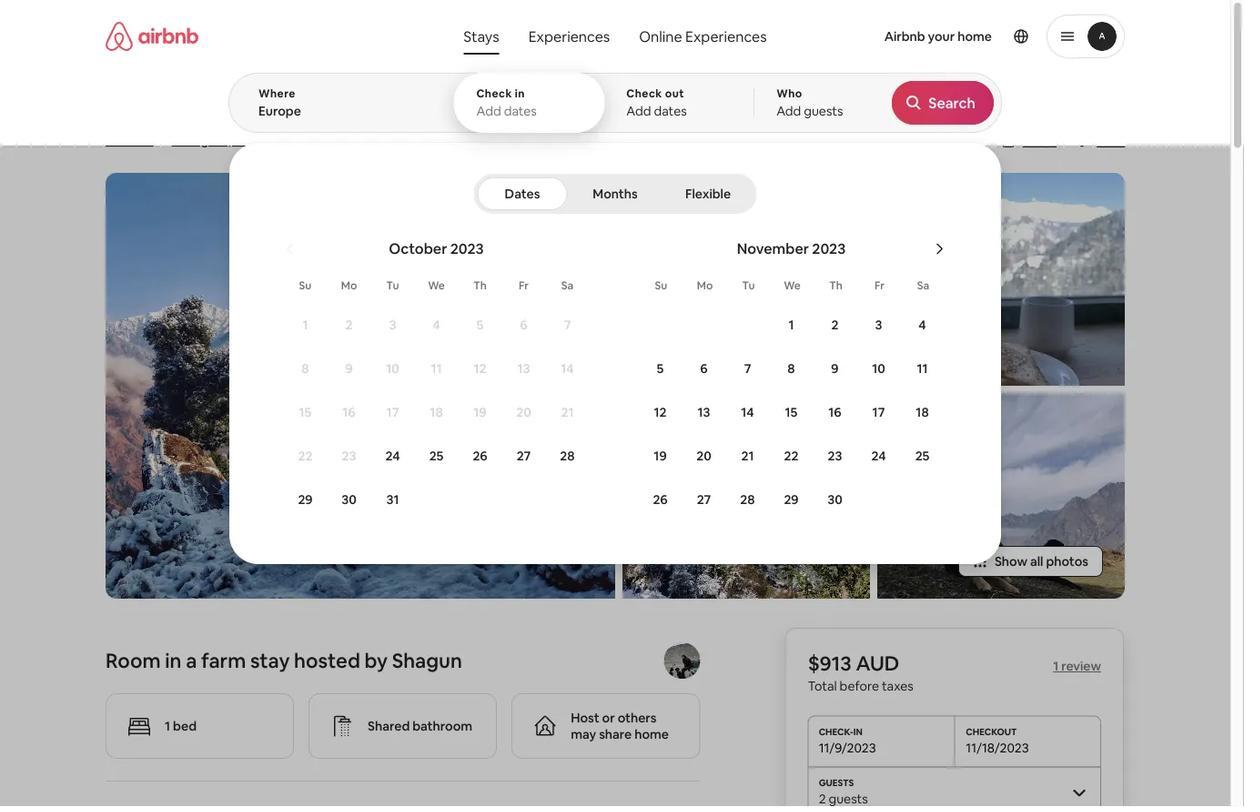 Task type: locate. For each thing, give the bounding box(es) containing it.
0 horizontal spatial 18
[[430, 404, 443, 421]]

0 horizontal spatial 6
[[520, 317, 528, 333]]

2 button
[[327, 304, 371, 346], [814, 304, 857, 346]]

2 2 from the left
[[832, 317, 839, 333]]

1 30 from the left
[[342, 492, 357, 508]]

22 for 2nd 22 button from left
[[784, 448, 799, 464]]

0 horizontal spatial add
[[477, 103, 501, 119]]

hosted
[[294, 648, 360, 674]]

review
[[114, 132, 154, 148], [1062, 659, 1102, 675]]

0 horizontal spatial 10 button
[[371, 348, 415, 390]]

fr
[[519, 279, 529, 293], [875, 279, 885, 293]]

0 horizontal spatial 16 button
[[327, 392, 371, 433]]

2 fr from the left
[[875, 279, 885, 293]]

sooty's hideout ~ beat the blues room image 3 image
[[623, 393, 870, 599]]

2 18 from the left
[[916, 404, 929, 421]]

1 vertical spatial 7 button
[[726, 348, 770, 390]]

1 horizontal spatial experiences
[[686, 27, 767, 46]]

1 17 from the left
[[387, 404, 399, 421]]

2 button for november 2023
[[814, 304, 857, 346]]

16
[[343, 404, 356, 421], [829, 404, 842, 421]]

1 11 from the left
[[431, 361, 442, 377]]

review inside 1 review · shangarh, himachal pradesh, india
[[114, 132, 154, 148]]

26
[[473, 448, 488, 464], [653, 492, 668, 508]]

0 horizontal spatial 11 button
[[415, 348, 458, 390]]

16 for first 16 button from right
[[829, 404, 842, 421]]

0 horizontal spatial th
[[474, 279, 487, 293]]

in left a
[[165, 648, 182, 674]]

2 23 from the left
[[828, 448, 843, 464]]

30
[[342, 492, 357, 508], [828, 492, 843, 508]]

0 vertical spatial 26
[[473, 448, 488, 464]]

31
[[387, 492, 399, 508]]

1 2 button from the left
[[327, 304, 371, 346]]

1 3 from the left
[[389, 317, 397, 333]]

28 for the left 28 button
[[560, 448, 575, 464]]

26 button
[[458, 435, 502, 477], [639, 479, 682, 521]]

show all photos
[[995, 554, 1089, 570]]

1 vertical spatial 5 button
[[639, 348, 682, 390]]

29 for first 29 button
[[298, 492, 313, 508]]

1 2 from the left
[[346, 317, 353, 333]]

1 dates from the left
[[504, 103, 537, 119]]

1 vertical spatial 6
[[701, 361, 708, 377]]

1 horizontal spatial check
[[627, 87, 663, 101]]

0 horizontal spatial 12
[[474, 361, 487, 377]]

0 horizontal spatial tu
[[387, 279, 399, 293]]

2 4 button from the left
[[901, 304, 945, 346]]

0 horizontal spatial 17
[[387, 404, 399, 421]]

stays button
[[449, 18, 514, 55]]

1 horizontal spatial 29
[[784, 492, 799, 508]]

1 23 button from the left
[[327, 435, 371, 477]]

0 horizontal spatial 24
[[386, 448, 400, 464]]

2 15 button from the left
[[770, 392, 814, 433]]

19
[[474, 404, 487, 421], [654, 448, 667, 464]]

0 vertical spatial 27
[[517, 448, 531, 464]]

1 button
[[284, 304, 327, 346], [770, 304, 814, 346]]

1 horizontal spatial dates
[[654, 103, 687, 119]]

2 29 button from the left
[[770, 479, 814, 521]]

2 3 from the left
[[876, 317, 883, 333]]

1 vertical spatial 12 button
[[639, 392, 682, 433]]

th down november 2023
[[830, 279, 843, 293]]

2 22 button from the left
[[770, 435, 814, 477]]

0 vertical spatial 19 button
[[458, 392, 502, 433]]

2 4 from the left
[[919, 317, 927, 333]]

0 vertical spatial 21 button
[[546, 392, 590, 433]]

0 horizontal spatial 21
[[561, 404, 574, 421]]

experiences right online
[[686, 27, 767, 46]]

15
[[299, 404, 312, 421], [785, 404, 798, 421]]

30 for first 30 'button' from the left
[[342, 492, 357, 508]]

1
[[106, 132, 111, 148], [303, 317, 308, 333], [789, 317, 794, 333], [1054, 659, 1059, 675], [165, 719, 170, 735]]

2 3 button from the left
[[857, 304, 901, 346]]

10
[[386, 361, 400, 377], [872, 361, 886, 377]]

1 10 button from the left
[[371, 348, 415, 390]]

2023 right november
[[813, 239, 846, 258]]

0 horizontal spatial dates
[[504, 103, 537, 119]]

blues
[[406, 93, 466, 123]]

2 sa from the left
[[918, 279, 930, 293]]

23 button
[[327, 435, 371, 477], [814, 435, 857, 477]]

0 vertical spatial 28 button
[[546, 435, 590, 477]]

0 horizontal spatial review
[[114, 132, 154, 148]]

online experiences link
[[625, 18, 782, 55]]

show all photos button
[[959, 547, 1104, 577]]

2 1 button from the left
[[770, 304, 814, 346]]

1 horizontal spatial 30
[[828, 492, 843, 508]]

1 horizontal spatial 1 review button
[[1054, 659, 1102, 675]]

0 horizontal spatial 26 button
[[458, 435, 502, 477]]

1 2023 from the left
[[451, 239, 484, 258]]

tab list
[[478, 174, 753, 214]]

27 for the bottom the 27 button
[[697, 492, 711, 508]]

dates inside check in add dates
[[504, 103, 537, 119]]

0 horizontal spatial 15 button
[[284, 392, 327, 433]]

your
[[928, 28, 955, 45]]

add down who
[[777, 103, 802, 119]]

1 button for november
[[770, 304, 814, 346]]

2 check from the left
[[627, 87, 663, 101]]

check inside check out add dates
[[627, 87, 663, 101]]

1 horizontal spatial 5
[[657, 361, 664, 377]]

0 horizontal spatial 23 button
[[327, 435, 371, 477]]

21 button
[[546, 392, 590, 433], [726, 435, 770, 477]]

2 2 button from the left
[[814, 304, 857, 346]]

2 16 from the left
[[829, 404, 842, 421]]

1 horizontal spatial 23
[[828, 448, 843, 464]]

home inside profile element
[[958, 28, 993, 45]]

online
[[639, 27, 683, 46]]

3 add from the left
[[777, 103, 802, 119]]

photos
[[1047, 554, 1089, 570]]

0 vertical spatial 5
[[477, 317, 484, 333]]

28
[[560, 448, 575, 464], [741, 492, 755, 508]]

2 8 button from the left
[[770, 348, 814, 390]]

4 button
[[415, 304, 458, 346], [901, 304, 945, 346]]

check inside check in add dates
[[477, 87, 513, 101]]

we down october 2023
[[428, 279, 445, 293]]

1 horizontal spatial tu
[[743, 279, 755, 293]]

1 1 button from the left
[[284, 304, 327, 346]]

6
[[520, 317, 528, 333], [701, 361, 708, 377]]

0 horizontal spatial 5
[[477, 317, 484, 333]]

20 button
[[502, 392, 546, 433], [682, 435, 726, 477]]

1 inside 1 review · shangarh, himachal pradesh, india
[[106, 132, 111, 148]]

1 horizontal spatial we
[[784, 279, 801, 293]]

add inside check in add dates
[[477, 103, 501, 119]]

0 horizontal spatial 20
[[517, 404, 532, 421]]

pradesh,
[[293, 132, 345, 148]]

dates
[[505, 186, 540, 202]]

may
[[571, 727, 597, 743]]

tu
[[387, 279, 399, 293], [743, 279, 755, 293]]

1 horizontal spatial 28 button
[[726, 479, 770, 521]]

0 horizontal spatial 27 button
[[502, 435, 546, 477]]

0 horizontal spatial 29
[[298, 492, 313, 508]]

29 for 1st 29 button from the right
[[784, 492, 799, 508]]

2 24 from the left
[[872, 448, 886, 464]]

1 vertical spatial 21 button
[[726, 435, 770, 477]]

1 15 button from the left
[[284, 392, 327, 433]]

1 vertical spatial 14
[[741, 404, 755, 421]]

months button
[[571, 178, 660, 210]]

th
[[474, 279, 487, 293], [830, 279, 843, 293]]

1 horizontal spatial 24 button
[[857, 435, 901, 477]]

1 review · shangarh, himachal pradesh, india
[[106, 132, 376, 151]]

1 experiences from the left
[[529, 27, 610, 46]]

india
[[347, 132, 376, 148]]

17 button
[[371, 392, 415, 433], [857, 392, 901, 433]]

1 9 button from the left
[[327, 348, 371, 390]]

1 horizontal spatial 25
[[916, 448, 930, 464]]

7
[[564, 317, 571, 333], [745, 361, 752, 377]]

0 horizontal spatial 16
[[343, 404, 356, 421]]

13
[[518, 361, 530, 377], [698, 404, 711, 421]]

1 18 button from the left
[[415, 392, 458, 433]]

add for check in add dates
[[477, 103, 501, 119]]

2 for november 2023
[[832, 317, 839, 333]]

1 horizontal spatial 7
[[745, 361, 752, 377]]

home right your
[[958, 28, 993, 45]]

1 vertical spatial 13 button
[[682, 392, 726, 433]]

november 2023
[[737, 239, 846, 258]]

1 horizontal spatial 20
[[697, 448, 712, 464]]

1 8 button from the left
[[284, 348, 327, 390]]

1 horizontal spatial 11 button
[[901, 348, 945, 390]]

0 horizontal spatial 7 button
[[546, 304, 590, 346]]

2 experiences from the left
[[686, 27, 767, 46]]

0 horizontal spatial 2
[[346, 317, 353, 333]]

0 vertical spatial 27 button
[[502, 435, 546, 477]]

review for 1 review
[[1062, 659, 1102, 675]]

2 24 button from the left
[[857, 435, 901, 477]]

1 horizontal spatial room
[[471, 93, 536, 123]]

16 button
[[327, 392, 371, 433], [814, 392, 857, 433]]

1 vertical spatial 13
[[698, 404, 711, 421]]

0 horizontal spatial 13 button
[[502, 348, 546, 390]]

2 17 button from the left
[[857, 392, 901, 433]]

in down what can we help you find? "tab list"
[[515, 87, 525, 101]]

25 button
[[415, 435, 458, 477], [901, 435, 945, 477]]

2 15 from the left
[[785, 404, 798, 421]]

1 horizontal spatial 27 button
[[682, 479, 726, 521]]

3 button
[[371, 304, 415, 346], [857, 304, 901, 346]]

2 16 button from the left
[[814, 392, 857, 433]]

1 horizontal spatial 22
[[784, 448, 799, 464]]

12
[[474, 361, 487, 377], [654, 404, 667, 421]]

flexible
[[686, 186, 731, 202]]

1 vertical spatial 19 button
[[639, 435, 682, 477]]

2 2023 from the left
[[813, 239, 846, 258]]

19 button
[[458, 392, 502, 433], [639, 435, 682, 477]]

dates down the out
[[654, 103, 687, 119]]

add inside check out add dates
[[627, 103, 651, 119]]

1 horizontal spatial review
[[1062, 659, 1102, 675]]

2 dates from the left
[[654, 103, 687, 119]]

dates down what can we help you find? "tab list"
[[504, 103, 537, 119]]

17
[[387, 404, 399, 421], [873, 404, 885, 421]]

tab panel
[[229, 73, 1245, 566]]

room
[[471, 93, 536, 123], [106, 648, 161, 674]]

2 29 from the left
[[784, 492, 799, 508]]

16 for first 16 button from left
[[343, 404, 356, 421]]

we down november 2023
[[784, 279, 801, 293]]

1 horizontal spatial 13
[[698, 404, 711, 421]]

22 button
[[284, 435, 327, 477], [770, 435, 814, 477]]

1 15 from the left
[[299, 404, 312, 421]]

$913 aud
[[808, 651, 900, 677]]

shangarh, himachal pradesh, india button
[[172, 129, 376, 151]]

add down online
[[627, 103, 651, 119]]

1 horizontal spatial 3 button
[[857, 304, 901, 346]]

in
[[515, 87, 525, 101], [165, 648, 182, 674]]

1 16 from the left
[[343, 404, 356, 421]]

mo
[[341, 279, 357, 293], [697, 279, 713, 293]]

4 button for november 2023
[[901, 304, 945, 346]]

experiences right stays
[[529, 27, 610, 46]]

experiences
[[529, 27, 610, 46], [686, 27, 767, 46]]

3 for october 2023
[[389, 317, 397, 333]]

6 button
[[502, 304, 546, 346], [682, 348, 726, 390]]

0 horizontal spatial fr
[[519, 279, 529, 293]]

1 add from the left
[[477, 103, 501, 119]]

4 button for october 2023
[[415, 304, 458, 346]]

1 4 button from the left
[[415, 304, 458, 346]]

check left the out
[[627, 87, 663, 101]]

0 horizontal spatial 4
[[433, 317, 440, 333]]

0 horizontal spatial 11
[[431, 361, 442, 377]]

home right "share"
[[635, 727, 669, 743]]

room right blues
[[471, 93, 536, 123]]

1 horizontal spatial 1 button
[[770, 304, 814, 346]]

none search field containing stays
[[229, 0, 1245, 566]]

check
[[477, 87, 513, 101], [627, 87, 663, 101]]

dates inside check out add dates
[[654, 103, 687, 119]]

0 horizontal spatial mo
[[341, 279, 357, 293]]

1 horizontal spatial 9
[[832, 361, 839, 377]]

30 for first 30 'button' from right
[[828, 492, 843, 508]]

calendar application
[[251, 219, 1245, 566]]

review for 1 review · shangarh, himachal pradesh, india
[[114, 132, 154, 148]]

0 horizontal spatial 29 button
[[284, 479, 327, 521]]

1 4 from the left
[[433, 317, 440, 333]]

0 vertical spatial 14
[[561, 361, 574, 377]]

5 button
[[458, 304, 502, 346], [639, 348, 682, 390]]

0 horizontal spatial 13
[[518, 361, 530, 377]]

1 horizontal spatial 15 button
[[770, 392, 814, 433]]

31 button
[[371, 479, 415, 521]]

2 30 from the left
[[828, 492, 843, 508]]

0 horizontal spatial 3 button
[[371, 304, 415, 346]]

None search field
[[229, 0, 1245, 566]]

1 8 from the left
[[302, 361, 309, 377]]

3 button for november 2023
[[857, 304, 901, 346]]

total
[[808, 678, 837, 694]]

airbnb your home
[[885, 28, 993, 45]]

0 vertical spatial 13
[[518, 361, 530, 377]]

1 check from the left
[[477, 87, 513, 101]]

sooty's hideout ~ beat the blues room image 5 image
[[878, 393, 1125, 599]]

10 button
[[371, 348, 415, 390], [857, 348, 901, 390]]

28 button
[[546, 435, 590, 477], [726, 479, 770, 521]]

add inside who add guests
[[777, 103, 802, 119]]

1 horizontal spatial th
[[830, 279, 843, 293]]

14 button
[[546, 348, 590, 390], [726, 392, 770, 433]]

host or others may share home
[[571, 710, 669, 743]]

0 vertical spatial 19
[[474, 404, 487, 421]]

2 8 from the left
[[788, 361, 795, 377]]

1 horizontal spatial 17
[[873, 404, 885, 421]]

1 vertical spatial 27 button
[[682, 479, 726, 521]]

1 3 button from the left
[[371, 304, 415, 346]]

27 button
[[502, 435, 546, 477], [682, 479, 726, 521]]

1 22 from the left
[[298, 448, 313, 464]]

20 for rightmost 20 button
[[697, 448, 712, 464]]

1 11 button from the left
[[415, 348, 458, 390]]

0 vertical spatial in
[[515, 87, 525, 101]]

2 22 from the left
[[784, 448, 799, 464]]

check down stays button
[[477, 87, 513, 101]]

2 for october 2023
[[346, 317, 353, 333]]

11
[[431, 361, 442, 377], [917, 361, 928, 377]]

0 vertical spatial 6 button
[[502, 304, 546, 346]]

1 horizontal spatial add
[[627, 103, 651, 119]]

20 for 20 button to the left
[[517, 404, 532, 421]]

room left a
[[106, 648, 161, 674]]

tu down november
[[743, 279, 755, 293]]

tu down "october"
[[387, 279, 399, 293]]

0 horizontal spatial 23
[[342, 448, 356, 464]]

1 24 from the left
[[386, 448, 400, 464]]

by
[[365, 648, 388, 674]]

0 horizontal spatial 2023
[[451, 239, 484, 258]]

save button
[[1068, 126, 1133, 157]]

1 29 from the left
[[298, 492, 313, 508]]

11/9/2023
[[819, 740, 876, 756]]

2 17 from the left
[[873, 404, 885, 421]]

0 horizontal spatial 27
[[517, 448, 531, 464]]

1 horizontal spatial 23 button
[[814, 435, 857, 477]]

1 horizontal spatial 8 button
[[770, 348, 814, 390]]

24
[[386, 448, 400, 464], [872, 448, 886, 464]]

bathroom
[[413, 719, 473, 735]]

stays
[[464, 27, 500, 46]]

0 horizontal spatial 2 button
[[327, 304, 371, 346]]

0 horizontal spatial 1 review button
[[106, 131, 154, 149]]

2 add from the left
[[627, 103, 651, 119]]

14 for the right 14 button
[[741, 404, 755, 421]]

in inside check in add dates
[[515, 87, 525, 101]]

add right blues
[[477, 103, 501, 119]]

1 vertical spatial 1 review button
[[1054, 659, 1102, 675]]

2023 right "october"
[[451, 239, 484, 258]]

1 horizontal spatial 10 button
[[857, 348, 901, 390]]

4
[[433, 317, 440, 333], [919, 317, 927, 333]]

13 for bottom 13 button
[[698, 404, 711, 421]]

th down october 2023
[[474, 279, 487, 293]]

18
[[430, 404, 443, 421], [916, 404, 929, 421]]

before
[[840, 678, 880, 694]]

22
[[298, 448, 313, 464], [784, 448, 799, 464]]

shagun image
[[664, 643, 701, 679], [664, 643, 701, 679]]

what can we help you find? tab list
[[449, 18, 625, 55]]

0 horizontal spatial 30
[[342, 492, 357, 508]]



Task type: describe. For each thing, give the bounding box(es) containing it.
0 vertical spatial 1 review button
[[106, 131, 154, 149]]

24 for second 24 button
[[872, 448, 886, 464]]

in for room
[[165, 648, 182, 674]]

1 horizontal spatial 19
[[654, 448, 667, 464]]

shagun
[[392, 648, 462, 674]]

in for check
[[515, 87, 525, 101]]

1 horizontal spatial 12
[[654, 404, 667, 421]]

host
[[571, 710, 600, 727]]

0 horizontal spatial 12 button
[[458, 348, 502, 390]]

4 for november 2023
[[919, 317, 927, 333]]

others
[[618, 710, 657, 727]]

or
[[602, 710, 615, 727]]

27 for the topmost the 27 button
[[517, 448, 531, 464]]

1 horizontal spatial 26 button
[[639, 479, 682, 521]]

where
[[259, 87, 296, 101]]

1 9 from the left
[[345, 361, 353, 377]]

1 29 button from the left
[[284, 479, 327, 521]]

bed
[[173, 719, 197, 735]]

show
[[995, 554, 1028, 570]]

1 horizontal spatial 12 button
[[639, 392, 682, 433]]

0 vertical spatial 7
[[564, 317, 571, 333]]

sooty's
[[106, 93, 188, 123]]

1 vertical spatial 6 button
[[682, 348, 726, 390]]

2 11 from the left
[[917, 361, 928, 377]]

1 su from the left
[[299, 279, 312, 293]]

0 horizontal spatial 28 button
[[546, 435, 590, 477]]

3 for november 2023
[[876, 317, 883, 333]]

out
[[665, 87, 685, 101]]

2 tu from the left
[[743, 279, 755, 293]]

1 16 button from the left
[[327, 392, 371, 433]]

$913 aud total before taxes
[[808, 651, 914, 694]]

check in add dates
[[477, 87, 537, 119]]

21 for the left 21 button
[[561, 404, 574, 421]]

2 9 button from the left
[[814, 348, 857, 390]]

who
[[777, 87, 803, 101]]

himachal
[[234, 132, 290, 148]]

2 9 from the left
[[832, 361, 839, 377]]

2 25 button from the left
[[901, 435, 945, 477]]

2 23 button from the left
[[814, 435, 857, 477]]

airbnb your home link
[[874, 17, 1003, 56]]

1 18 from the left
[[430, 404, 443, 421]]

17 for second 17 button from the left
[[873, 404, 885, 421]]

1 24 button from the left
[[371, 435, 415, 477]]

1 17 button from the left
[[371, 392, 415, 433]]

22 for 2nd 22 button from the right
[[298, 448, 313, 464]]

17 for 1st 17 button
[[387, 404, 399, 421]]

1 23 from the left
[[342, 448, 356, 464]]

experiences inside button
[[529, 27, 610, 46]]

0 horizontal spatial 21 button
[[546, 392, 590, 433]]

1 25 button from the left
[[415, 435, 458, 477]]

2 11 button from the left
[[901, 348, 945, 390]]

share
[[599, 727, 632, 743]]

0 vertical spatial 7 button
[[546, 304, 590, 346]]

1 horizontal spatial 26
[[653, 492, 668, 508]]

0 horizontal spatial 26
[[473, 448, 488, 464]]

1 30 button from the left
[[327, 479, 371, 521]]

sooty's hideout ~ beat the blues room
[[106, 93, 536, 123]]

0 vertical spatial 13 button
[[502, 348, 546, 390]]

0 vertical spatial 26 button
[[458, 435, 502, 477]]

2 10 from the left
[[872, 361, 886, 377]]

28 for 28 button to the right
[[741, 492, 755, 508]]

profile element
[[798, 0, 1125, 73]]

24 for 2nd 24 button from right
[[386, 448, 400, 464]]

room in a farm stay hosted by shagun
[[106, 648, 462, 674]]

october 2023
[[389, 239, 484, 258]]

1 vertical spatial 7
[[745, 361, 752, 377]]

1 horizontal spatial 19 button
[[639, 435, 682, 477]]

1 horizontal spatial 5 button
[[639, 348, 682, 390]]

share
[[1023, 133, 1057, 149]]

0 horizontal spatial room
[[106, 648, 161, 674]]

flexible button
[[663, 178, 753, 210]]

1 tu from the left
[[387, 279, 399, 293]]

~
[[288, 93, 302, 123]]

tab list containing dates
[[478, 174, 753, 214]]

0 horizontal spatial 20 button
[[502, 392, 546, 433]]

14 for topmost 14 button
[[561, 361, 574, 377]]

1 mo from the left
[[341, 279, 357, 293]]

home inside host or others may share home
[[635, 727, 669, 743]]

november
[[737, 239, 809, 258]]

2 button for october 2023
[[327, 304, 371, 346]]

0 horizontal spatial 19
[[474, 404, 487, 421]]

·
[[161, 132, 164, 151]]

1 22 button from the left
[[284, 435, 327, 477]]

2023 for october 2023
[[451, 239, 484, 258]]

farm
[[201, 648, 246, 674]]

1 horizontal spatial 14 button
[[726, 392, 770, 433]]

2 th from the left
[[830, 279, 843, 293]]

experiences button
[[514, 18, 625, 55]]

months
[[593, 186, 638, 202]]

1 we from the left
[[428, 279, 445, 293]]

online experiences
[[639, 27, 767, 46]]

2023 for november 2023
[[813, 239, 846, 258]]

2 su from the left
[[655, 279, 668, 293]]

3 button for october 2023
[[371, 304, 415, 346]]

2 we from the left
[[784, 279, 801, 293]]

0 horizontal spatial 6 button
[[502, 304, 546, 346]]

2 30 button from the left
[[814, 479, 857, 521]]

dates for check in add dates
[[504, 103, 537, 119]]

Where field
[[259, 103, 425, 119]]

1 sa from the left
[[562, 279, 574, 293]]

sooty's hideout ~ beat the blues room image 1 image
[[106, 173, 616, 599]]

0 vertical spatial 12
[[474, 361, 487, 377]]

dates for check out add dates
[[654, 103, 687, 119]]

dates button
[[478, 178, 568, 210]]

13 for the top 13 button
[[518, 361, 530, 377]]

2 18 button from the left
[[901, 392, 945, 433]]

1 review
[[1054, 659, 1102, 675]]

guests
[[804, 103, 844, 119]]

1 th from the left
[[474, 279, 487, 293]]

save
[[1097, 133, 1125, 149]]

2 mo from the left
[[697, 279, 713, 293]]

1 horizontal spatial 20 button
[[682, 435, 726, 477]]

all
[[1031, 554, 1044, 570]]

check for check out add dates
[[627, 87, 663, 101]]

0 horizontal spatial 19 button
[[458, 392, 502, 433]]

8 for 2nd 8 button from right
[[302, 361, 309, 377]]

check out add dates
[[627, 87, 687, 119]]

1 horizontal spatial 6
[[701, 361, 708, 377]]

october
[[389, 239, 447, 258]]

2 10 button from the left
[[857, 348, 901, 390]]

beat
[[307, 93, 359, 123]]

check for check in add dates
[[477, 87, 513, 101]]

sooty's hideout ~ beat the blues room image 4 image
[[878, 173, 1125, 386]]

1 fr from the left
[[519, 279, 529, 293]]

taxes
[[882, 678, 914, 694]]

stay
[[250, 648, 290, 674]]

airbnb
[[885, 28, 926, 45]]

11/18/2023
[[966, 740, 1029, 756]]

2 25 from the left
[[916, 448, 930, 464]]

tab panel containing october 2023
[[229, 73, 1245, 566]]

0 vertical spatial 6
[[520, 317, 528, 333]]

shared
[[368, 719, 410, 735]]

8 for 1st 8 button from the right
[[788, 361, 795, 377]]

shared bathroom
[[368, 719, 473, 735]]

21 for bottom 21 button
[[742, 448, 754, 464]]

1 10 from the left
[[386, 361, 400, 377]]

share button
[[994, 126, 1064, 157]]

0 horizontal spatial 5 button
[[458, 304, 502, 346]]

hideout
[[193, 93, 283, 123]]

1 button for october
[[284, 304, 327, 346]]

a
[[186, 648, 197, 674]]

sooty's hideout ~ beat the blues room image 2 image
[[623, 173, 870, 386]]

shangarh,
[[172, 132, 232, 148]]

1 bed
[[165, 719, 197, 735]]

add for check out add dates
[[627, 103, 651, 119]]

4 for october 2023
[[433, 317, 440, 333]]

0 vertical spatial 14 button
[[546, 348, 590, 390]]

who add guests
[[777, 87, 844, 119]]

1 25 from the left
[[429, 448, 444, 464]]

the
[[364, 93, 401, 123]]



Task type: vqa. For each thing, say whether or not it's contained in the screenshot.


